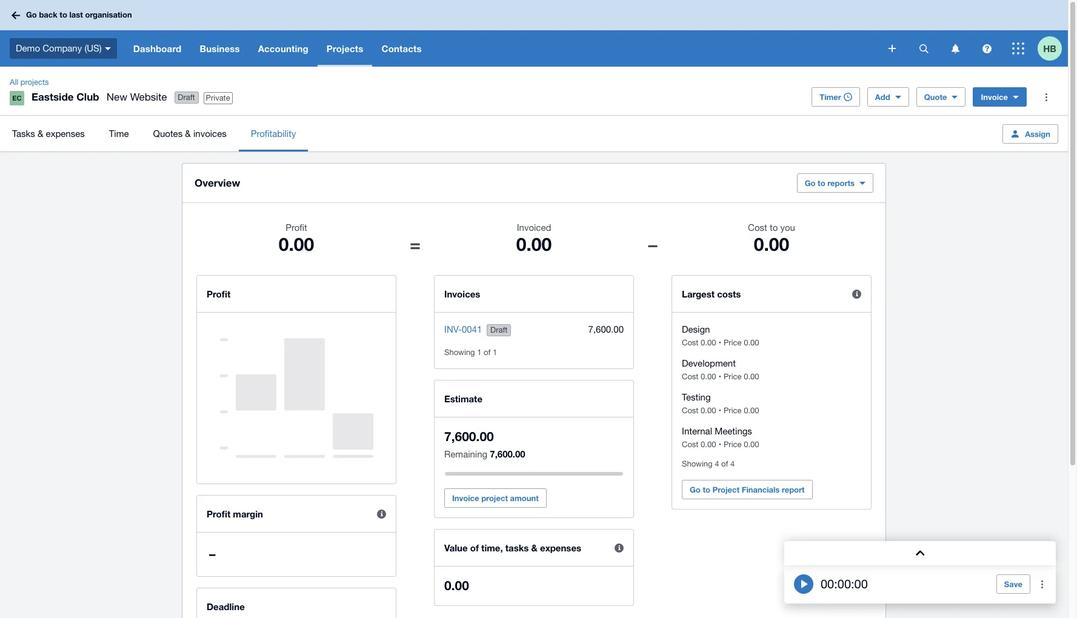 Task type: vqa. For each thing, say whether or not it's contained in the screenshot.
Manage Menu Toggle image
no



Task type: describe. For each thing, give the bounding box(es) containing it.
profitability link
[[239, 116, 308, 152]]

invoice button
[[974, 87, 1028, 107]]

1 4 from the left
[[715, 460, 720, 469]]

1 1 from the left
[[477, 348, 482, 357]]

back
[[39, 10, 57, 20]]

overview
[[195, 177, 240, 189]]

projects
[[327, 43, 364, 54]]

tasks
[[12, 128, 35, 139]]

banner containing hb
[[0, 0, 1069, 67]]

quote button
[[917, 87, 967, 107]]

7,600.00 for 7,600.00
[[589, 325, 624, 335]]

add
[[876, 92, 891, 102]]

invoice project amount button
[[445, 489, 547, 508]]

invoice project amount
[[453, 494, 539, 503]]

0 horizontal spatial expenses
[[46, 128, 85, 139]]

design
[[682, 325, 711, 335]]

contacts
[[382, 43, 422, 54]]

price for development
[[724, 372, 742, 382]]

project
[[713, 485, 740, 495]]

profitability
[[251, 128, 296, 139]]

0041
[[462, 325, 482, 335]]

1 horizontal spatial expenses
[[540, 543, 582, 554]]

internal meetings cost 0.00 • price 0.00
[[682, 426, 760, 449]]

price for testing
[[724, 406, 742, 416]]

showing for showing 4 of 4
[[682, 460, 713, 469]]

7,600.00 remaining 7,600.00
[[445, 429, 526, 460]]

navigation inside banner
[[124, 30, 881, 67]]

2 svg image from the left
[[983, 44, 992, 53]]

you
[[781, 223, 796, 233]]

reports
[[828, 178, 855, 188]]

0 horizontal spatial draft
[[178, 93, 195, 102]]

invoices
[[445, 289, 481, 300]]

invoiced
[[517, 223, 552, 233]]

invoice for invoice
[[982, 92, 1009, 102]]

all projects
[[10, 78, 49, 87]]

value
[[445, 543, 468, 554]]

tasks & expenses
[[12, 128, 85, 139]]

new website
[[107, 91, 167, 103]]

cost inside internal meetings cost 0.00 • price 0.00
[[682, 440, 699, 449]]

• for design
[[719, 338, 722, 348]]

meetings
[[715, 426, 753, 437]]

go to project financials report
[[690, 485, 805, 495]]

organisation
[[85, 10, 132, 20]]

& for quotes
[[185, 128, 191, 139]]

showing for showing 1 of 1
[[445, 348, 475, 357]]

company
[[43, 43, 82, 53]]

svg image up add popup button
[[889, 45, 897, 52]]

new
[[107, 91, 127, 103]]

time link
[[97, 116, 141, 152]]

add button
[[868, 87, 910, 107]]

estimate
[[445, 394, 483, 405]]

amount
[[510, 494, 539, 503]]

costs
[[718, 289, 741, 300]]

dashboard
[[133, 43, 182, 54]]

projects button
[[318, 30, 373, 67]]

go to reports
[[805, 178, 855, 188]]

club
[[77, 90, 99, 103]]

00:00:00
[[821, 577, 869, 591]]

to for go to reports
[[818, 178, 826, 188]]

demo
[[16, 43, 40, 53]]

quotes
[[153, 128, 183, 139]]

more info image for 0.00
[[607, 536, 631, 560]]

price inside internal meetings cost 0.00 • price 0.00
[[724, 440, 742, 449]]

largest
[[682, 289, 715, 300]]

report
[[782, 485, 805, 495]]

1 svg image from the left
[[920, 44, 929, 53]]

timer button
[[812, 87, 861, 107]]

cost for development
[[682, 372, 699, 382]]

svg image inside demo company (us) popup button
[[105, 47, 111, 50]]

design cost 0.00 • price 0.00
[[682, 325, 760, 348]]

−
[[648, 234, 659, 255]]

more info image for –
[[369, 502, 394, 527]]

testing cost 0.00 • price 0.00
[[682, 392, 760, 416]]

cost inside cost to you 0.00
[[749, 223, 768, 233]]

more info image
[[845, 282, 869, 306]]

0.00 inside cost to you 0.00
[[754, 234, 790, 255]]

cost to you 0.00
[[749, 223, 796, 255]]

=
[[410, 234, 421, 255]]

inv-
[[445, 325, 462, 335]]

testing
[[682, 392, 711, 403]]

deadline
[[207, 602, 245, 613]]

quote
[[925, 92, 948, 102]]

profit margin
[[207, 509, 263, 520]]

more options image
[[1031, 573, 1055, 597]]

eastside
[[32, 90, 74, 103]]

tasks
[[506, 543, 529, 554]]

invoiced 0.00
[[517, 223, 552, 255]]

showing 1 of 1
[[445, 348, 497, 357]]

& for tasks
[[38, 128, 43, 139]]



Task type: locate. For each thing, give the bounding box(es) containing it.
internal
[[682, 426, 713, 437]]

2 vertical spatial of
[[471, 543, 479, 554]]

invoice up the assign button
[[982, 92, 1009, 102]]

last
[[69, 10, 83, 20]]

0 horizontal spatial &
[[38, 128, 43, 139]]

0 horizontal spatial more info image
[[369, 502, 394, 527]]

0 horizontal spatial invoice
[[453, 494, 480, 503]]

3 price from the top
[[724, 406, 742, 416]]

2 horizontal spatial go
[[805, 178, 816, 188]]

showing down inv-0041 link
[[445, 348, 475, 357]]

more options image
[[1035, 85, 1059, 109]]

price inside testing cost 0.00 • price 0.00
[[724, 406, 742, 416]]

to inside button
[[703, 485, 711, 495]]

go inside 'link'
[[26, 10, 37, 20]]

•
[[719, 338, 722, 348], [719, 372, 722, 382], [719, 406, 722, 416], [719, 440, 722, 449]]

business
[[200, 43, 240, 54]]

ec
[[12, 94, 22, 102]]

price down development
[[724, 372, 742, 382]]

time,
[[482, 543, 503, 554]]

0 vertical spatial draft
[[178, 93, 195, 102]]

–
[[209, 547, 216, 562]]

price up meetings
[[724, 406, 742, 416]]

website
[[130, 91, 167, 103]]

go back to last organisation link
[[7, 4, 139, 26]]

navigation containing dashboard
[[124, 30, 881, 67]]

svg image up invoice "popup button"
[[983, 44, 992, 53]]

dashboard link
[[124, 30, 191, 67]]

svg image
[[12, 11, 20, 19], [1013, 42, 1025, 55], [952, 44, 960, 53], [889, 45, 897, 52], [105, 47, 111, 50]]

invoice
[[982, 92, 1009, 102], [453, 494, 480, 503]]

more info image
[[369, 502, 394, 527], [607, 536, 631, 560]]

cost left you
[[749, 223, 768, 233]]

to left reports
[[818, 178, 826, 188]]

profit
[[286, 223, 307, 233], [207, 289, 231, 300], [207, 509, 231, 520]]

• for development
[[719, 372, 722, 382]]

no profit information available image
[[220, 325, 373, 472]]

demo company (us) button
[[0, 30, 124, 67]]

draft right 0041
[[491, 326, 508, 335]]

cost inside development cost 0.00 • price 0.00
[[682, 372, 699, 382]]

contacts button
[[373, 30, 431, 67]]

start timer image
[[795, 575, 814, 594]]

save
[[1005, 580, 1023, 590]]

remaining
[[445, 449, 488, 460]]

svg image right (us)
[[105, 47, 111, 50]]

go left back
[[26, 10, 37, 20]]

go inside button
[[690, 485, 701, 495]]

of for 1
[[484, 348, 491, 357]]

1 vertical spatial more info image
[[607, 536, 631, 560]]

go to reports button
[[797, 173, 874, 193]]

cost inside testing cost 0.00 • price 0.00
[[682, 406, 699, 416]]

go for go to reports
[[805, 178, 816, 188]]

of for 4
[[722, 460, 729, 469]]

go back to last organisation
[[26, 10, 132, 20]]

2 vertical spatial 7,600.00
[[490, 449, 526, 460]]

to left you
[[770, 223, 778, 233]]

• inside development cost 0.00 • price 0.00
[[719, 372, 722, 382]]

0 horizontal spatial 1
[[477, 348, 482, 357]]

quotes & invoices
[[153, 128, 227, 139]]

2 horizontal spatial of
[[722, 460, 729, 469]]

hb button
[[1038, 30, 1069, 67]]

4
[[715, 460, 720, 469], [731, 460, 735, 469]]

demo company (us)
[[16, 43, 102, 53]]

of
[[484, 348, 491, 357], [722, 460, 729, 469], [471, 543, 479, 554]]

1 vertical spatial draft
[[491, 326, 508, 335]]

price
[[724, 338, 742, 348], [724, 372, 742, 382], [724, 406, 742, 416], [724, 440, 742, 449]]

1 vertical spatial go
[[805, 178, 816, 188]]

2 1 from the left
[[493, 348, 497, 357]]

quotes & invoices link
[[141, 116, 239, 152]]

1 horizontal spatial 1
[[493, 348, 497, 357]]

cost
[[749, 223, 768, 233], [682, 338, 699, 348], [682, 372, 699, 382], [682, 406, 699, 416], [682, 440, 699, 449]]

tasks & expenses link
[[0, 116, 97, 152]]

4 down internal meetings cost 0.00 • price 0.00
[[715, 460, 720, 469]]

0 vertical spatial showing
[[445, 348, 475, 357]]

value of time, tasks & expenses
[[445, 543, 582, 554]]

1 horizontal spatial &
[[185, 128, 191, 139]]

0 vertical spatial go
[[26, 10, 37, 20]]

profit inside profit 0.00
[[286, 223, 307, 233]]

(us)
[[85, 43, 102, 53]]

2 • from the top
[[719, 372, 722, 382]]

accounting button
[[249, 30, 318, 67]]

cost down design
[[682, 338, 699, 348]]

save button
[[997, 575, 1031, 594]]

0 horizontal spatial showing
[[445, 348, 475, 357]]

go for go back to last organisation
[[26, 10, 37, 20]]

svg image
[[920, 44, 929, 53], [983, 44, 992, 53]]

accounting
[[258, 43, 309, 54]]

0 vertical spatial of
[[484, 348, 491, 357]]

inv-0041
[[445, 325, 482, 335]]

1 horizontal spatial of
[[484, 348, 491, 357]]

banner
[[0, 0, 1069, 67]]

go inside popup button
[[805, 178, 816, 188]]

price down meetings
[[724, 440, 742, 449]]

7,600.00
[[589, 325, 624, 335], [445, 429, 494, 445], [490, 449, 526, 460]]

0 vertical spatial 7,600.00
[[589, 325, 624, 335]]

2 vertical spatial go
[[690, 485, 701, 495]]

1 horizontal spatial svg image
[[983, 44, 992, 53]]

cost inside 'design cost 0.00 • price 0.00'
[[682, 338, 699, 348]]

to inside 'link'
[[60, 10, 67, 20]]

invoice inside invoice "popup button"
[[982, 92, 1009, 102]]

expenses down eastside club
[[46, 128, 85, 139]]

to
[[60, 10, 67, 20], [818, 178, 826, 188], [770, 223, 778, 233], [703, 485, 711, 495]]

assign button
[[1003, 124, 1059, 143]]

development
[[682, 358, 736, 369]]

1 vertical spatial profit
[[207, 289, 231, 300]]

• inside testing cost 0.00 • price 0.00
[[719, 406, 722, 416]]

invoices
[[193, 128, 227, 139]]

0 horizontal spatial 4
[[715, 460, 720, 469]]

all projects link
[[5, 76, 54, 89]]

7,600.00 for 7,600.00 remaining 7,600.00
[[445, 429, 494, 445]]

showing down internal
[[682, 460, 713, 469]]

assign
[[1026, 129, 1051, 139]]

margin
[[233, 509, 263, 520]]

• for testing
[[719, 406, 722, 416]]

showing 4 of 4
[[682, 460, 735, 469]]

to for cost to you 0.00
[[770, 223, 778, 233]]

svg image up quote at top
[[920, 44, 929, 53]]

go down "showing 4 of 4" at the bottom of the page
[[690, 485, 701, 495]]

go left reports
[[805, 178, 816, 188]]

0 vertical spatial more info image
[[369, 502, 394, 527]]

private
[[206, 93, 230, 103]]

development cost 0.00 • price 0.00
[[682, 358, 760, 382]]

price for design
[[724, 338, 742, 348]]

cost for testing
[[682, 406, 699, 416]]

1 horizontal spatial more info image
[[607, 536, 631, 560]]

1 vertical spatial of
[[722, 460, 729, 469]]

3 • from the top
[[719, 406, 722, 416]]

1 • from the top
[[719, 338, 722, 348]]

• up meetings
[[719, 406, 722, 416]]

cost down internal
[[682, 440, 699, 449]]

2 price from the top
[[724, 372, 742, 382]]

4 price from the top
[[724, 440, 742, 449]]

hb
[[1044, 43, 1057, 54]]

0 vertical spatial invoice
[[982, 92, 1009, 102]]

1 vertical spatial showing
[[682, 460, 713, 469]]

expenses
[[46, 128, 85, 139], [540, 543, 582, 554]]

profit for margin
[[207, 509, 231, 520]]

invoice inside invoice project amount button
[[453, 494, 480, 503]]

price up development cost 0.00 • price 0.00
[[724, 338, 742, 348]]

1 horizontal spatial invoice
[[982, 92, 1009, 102]]

4 up project
[[731, 460, 735, 469]]

to left project
[[703, 485, 711, 495]]

0 vertical spatial profit
[[286, 223, 307, 233]]

1 vertical spatial invoice
[[453, 494, 480, 503]]

2 4 from the left
[[731, 460, 735, 469]]

largest costs
[[682, 289, 741, 300]]

4 • from the top
[[719, 440, 722, 449]]

1 horizontal spatial 4
[[731, 460, 735, 469]]

1 vertical spatial 7,600.00
[[445, 429, 494, 445]]

to for go to project financials report
[[703, 485, 711, 495]]

• inside internal meetings cost 0.00 • price 0.00
[[719, 440, 722, 449]]

cost up testing
[[682, 372, 699, 382]]

to inside cost to you 0.00
[[770, 223, 778, 233]]

all
[[10, 78, 18, 87]]

profit 0.00
[[279, 223, 314, 255]]

2 horizontal spatial &
[[532, 543, 538, 554]]

1 horizontal spatial showing
[[682, 460, 713, 469]]

to left last on the left
[[60, 10, 67, 20]]

invoice left project
[[453, 494, 480, 503]]

go for go to project financials report
[[690, 485, 701, 495]]

1 horizontal spatial draft
[[491, 326, 508, 335]]

svg image left hb
[[1013, 42, 1025, 55]]

price inside 'design cost 0.00 • price 0.00'
[[724, 338, 742, 348]]

1 price from the top
[[724, 338, 742, 348]]

business button
[[191, 30, 249, 67]]

0.00
[[279, 234, 314, 255], [517, 234, 552, 255], [754, 234, 790, 255], [701, 338, 717, 348], [744, 338, 760, 348], [701, 372, 717, 382], [744, 372, 760, 382], [701, 406, 717, 416], [744, 406, 760, 416], [701, 440, 717, 449], [744, 440, 760, 449], [445, 579, 469, 594]]

• inside 'design cost 0.00 • price 0.00'
[[719, 338, 722, 348]]

svg image inside go back to last organisation 'link'
[[12, 11, 20, 19]]

1 horizontal spatial go
[[690, 485, 701, 495]]

projects
[[21, 78, 49, 87]]

showing
[[445, 348, 475, 357], [682, 460, 713, 469]]

cost down testing
[[682, 406, 699, 416]]

0 horizontal spatial go
[[26, 10, 37, 20]]

• down meetings
[[719, 440, 722, 449]]

svg image left back
[[12, 11, 20, 19]]

price inside development cost 0.00 • price 0.00
[[724, 372, 742, 382]]

invoice for invoice project amount
[[453, 494, 480, 503]]

draft left private
[[178, 93, 195, 102]]

financials
[[742, 485, 780, 495]]

1 vertical spatial expenses
[[540, 543, 582, 554]]

profit for 0.00
[[286, 223, 307, 233]]

• up development
[[719, 338, 722, 348]]

time
[[109, 128, 129, 139]]

navigation
[[124, 30, 881, 67]]

go to project financials report button
[[682, 480, 813, 500]]

• down development
[[719, 372, 722, 382]]

0 vertical spatial expenses
[[46, 128, 85, 139]]

go
[[26, 10, 37, 20], [805, 178, 816, 188], [690, 485, 701, 495]]

project
[[482, 494, 508, 503]]

svg image up quote popup button
[[952, 44, 960, 53]]

cost for design
[[682, 338, 699, 348]]

expenses right tasks
[[540, 543, 582, 554]]

2 vertical spatial profit
[[207, 509, 231, 520]]

timer
[[820, 92, 842, 102]]

&
[[38, 128, 43, 139], [185, 128, 191, 139], [532, 543, 538, 554]]

to inside popup button
[[818, 178, 826, 188]]

0 horizontal spatial svg image
[[920, 44, 929, 53]]

0 horizontal spatial of
[[471, 543, 479, 554]]

inv-0041 link
[[445, 325, 482, 335]]

eastside club
[[32, 90, 99, 103]]



